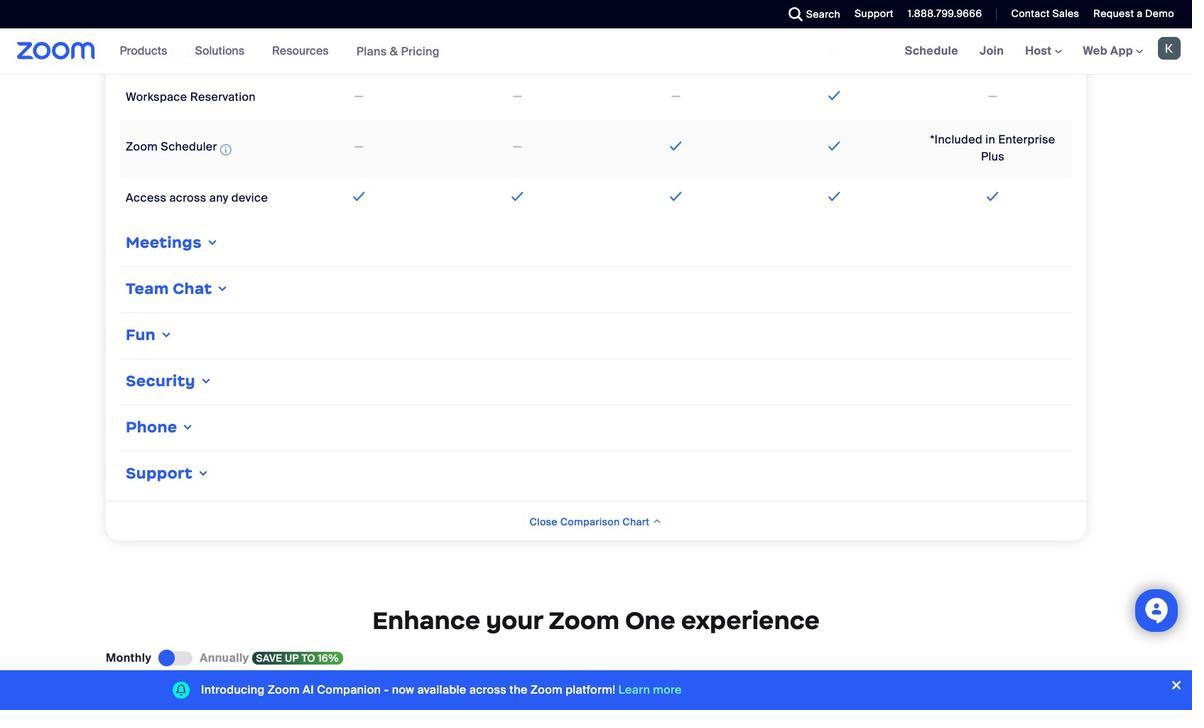 Task type: vqa. For each thing, say whether or not it's contained in the screenshot.
Add to Starred icon for thumbnail for uml class diagram
no



Task type: describe. For each thing, give the bounding box(es) containing it.
annually save up to 16%
[[200, 651, 339, 666]]

any
[[210, 190, 229, 205]]

web app button
[[1084, 43, 1144, 58]]

web app
[[1084, 43, 1134, 58]]

workspace
[[126, 90, 187, 104]]

2 cell from the left
[[280, 0, 439, 32]]

translated
[[126, 45, 183, 60]]

enterprise
[[999, 132, 1056, 147]]

profile picture image
[[1158, 37, 1181, 60]]

zoom right the
[[531, 683, 563, 698]]

right image for fun
[[159, 330, 173, 341]]

0 horizontal spatial across
[[169, 190, 207, 205]]

access across any device
[[126, 190, 268, 205]]

app
[[1111, 43, 1134, 58]]

banner containing products
[[0, 28, 1193, 75]]

comparison
[[561, 516, 620, 529]]

platform!
[[566, 683, 616, 698]]

your
[[486, 605, 543, 637]]

scheduler
[[161, 139, 217, 154]]

fun cell
[[120, 319, 1072, 353]]

not included image
[[511, 139, 525, 156]]

security cell
[[120, 365, 1072, 399]]

device
[[232, 190, 268, 205]]

save
[[256, 652, 282, 665]]

right image for meetings
[[205, 237, 220, 249]]

security
[[126, 372, 195, 391]]

one
[[625, 605, 676, 637]]

1 horizontal spatial support
[[855, 7, 894, 20]]

host
[[1026, 43, 1055, 58]]

3 cell from the left
[[439, 0, 597, 32]]

1.888.799.9666
[[908, 7, 983, 20]]

request
[[1094, 7, 1135, 20]]

product information navigation
[[109, 28, 451, 75]]

right image for phone
[[181, 422, 195, 434]]

more
[[653, 683, 682, 698]]

workspace reservation
[[126, 90, 256, 104]]

companion
[[317, 683, 381, 698]]

new image
[[292, 704, 324, 711]]

enhance
[[372, 605, 481, 637]]

zoom logo image
[[17, 42, 95, 60]]

1 vertical spatial across
[[470, 683, 507, 698]]

contact
[[1012, 7, 1050, 20]]

16%
[[318, 652, 339, 665]]

zoom left one
[[549, 605, 620, 637]]

phone cell
[[120, 412, 1072, 446]]

up
[[285, 652, 299, 665]]

join link
[[969, 28, 1015, 74]]

zoom scheduler application
[[126, 139, 234, 158]]

host button
[[1026, 43, 1062, 58]]

schedule link
[[895, 28, 969, 74]]

plus
[[981, 149, 1005, 164]]

zoom scheduler
[[126, 139, 217, 154]]

captions
[[186, 45, 236, 60]]

to
[[302, 652, 316, 665]]

experience
[[681, 605, 820, 637]]

*included in enterprise plus
[[931, 132, 1056, 164]]

monthly
[[106, 651, 152, 666]]

introducing zoom ai companion - now available across the zoom platform! learn more
[[201, 683, 682, 698]]

products
[[120, 43, 167, 58]]

phone
[[126, 418, 177, 437]]

1 cell from the left
[[120, 0, 280, 26]]



Task type: locate. For each thing, give the bounding box(es) containing it.
support down phone
[[126, 464, 193, 483]]

team chat
[[126, 279, 212, 298]]

annually
[[200, 651, 249, 666]]

zoom left scheduler
[[126, 139, 158, 154]]

across left the
[[470, 683, 507, 698]]

1 horizontal spatial across
[[470, 683, 507, 698]]

close
[[530, 516, 558, 529]]

resources
[[272, 43, 329, 58]]

across
[[169, 190, 207, 205], [470, 683, 507, 698]]

zoom inside application
[[126, 139, 158, 154]]

available
[[417, 683, 467, 698]]

pricing
[[401, 44, 440, 59]]

0 horizontal spatial support
[[126, 464, 193, 483]]

reservation
[[190, 90, 256, 104]]

the
[[510, 683, 528, 698]]

search
[[806, 8, 841, 21]]

included image
[[984, 0, 1003, 9], [825, 43, 844, 60], [984, 43, 1003, 60], [825, 87, 844, 104], [667, 138, 686, 155], [508, 188, 527, 205]]

translated captions
[[126, 45, 236, 60]]

plans & pricing
[[357, 44, 440, 59]]

plans & pricing link
[[357, 44, 440, 59], [357, 44, 440, 59]]

support inside 'cell'
[[126, 464, 193, 483]]

chart
[[623, 516, 650, 529]]

search button
[[778, 0, 844, 28]]

learn
[[619, 683, 650, 698]]

zoom
[[126, 139, 158, 154], [549, 605, 620, 637], [268, 683, 300, 698], [531, 683, 563, 698]]

plans
[[357, 44, 387, 59]]

right image for team chat
[[216, 283, 230, 295]]

solutions
[[195, 43, 245, 58]]

zoom scheduler image
[[220, 141, 231, 158]]

right image inside 'fun' "cell"
[[159, 330, 173, 341]]

right image
[[216, 283, 230, 295], [199, 376, 213, 387], [181, 422, 195, 434], [196, 468, 210, 480]]

learn more link
[[619, 683, 682, 698]]

support link
[[844, 0, 898, 28], [855, 7, 894, 20]]

demo
[[1146, 7, 1175, 20]]

schedule
[[905, 43, 959, 58]]

access
[[126, 190, 167, 205]]

right image for support
[[196, 468, 210, 480]]

support right "search" on the right top of page
[[855, 7, 894, 20]]

request a demo
[[1094, 7, 1175, 20]]

contact sales
[[1012, 7, 1080, 20]]

right image inside team chat cell
[[216, 283, 230, 295]]

right image down any
[[205, 237, 220, 249]]

contact sales link
[[1001, 0, 1083, 28], [1012, 7, 1080, 20]]

right image for security
[[199, 376, 213, 387]]

meetings
[[126, 233, 202, 252]]

1.888.799.9666 button
[[898, 0, 986, 28], [908, 7, 983, 20]]

right image inside support 'cell'
[[196, 468, 210, 480]]

right image right fun
[[159, 330, 173, 341]]

sales
[[1053, 7, 1080, 20]]

a
[[1137, 7, 1143, 20]]

team chat cell
[[120, 273, 1072, 307]]

support cell
[[120, 458, 1072, 492]]

now
[[392, 683, 415, 698]]

0 vertical spatial across
[[169, 190, 207, 205]]

4 cell from the left
[[597, 0, 756, 32]]

meetings cell
[[120, 227, 1072, 261]]

right image inside phone cell
[[181, 422, 195, 434]]

meetings navigation
[[895, 28, 1193, 75]]

1 vertical spatial support
[[126, 464, 193, 483]]

support
[[855, 7, 894, 20], [126, 464, 193, 483]]

solutions button
[[195, 28, 251, 74]]

0 horizontal spatial right image
[[159, 330, 173, 341]]

0 vertical spatial right image
[[205, 237, 220, 249]]

join
[[980, 43, 1004, 58]]

close comparison chart
[[530, 516, 653, 529]]

in
[[986, 132, 996, 147]]

across left any
[[169, 190, 207, 205]]

fun
[[126, 326, 156, 345]]

1 vertical spatial right image
[[159, 330, 173, 341]]

enhance your zoom one experience
[[372, 605, 820, 637]]

resources button
[[272, 28, 335, 74]]

included image
[[825, 0, 844, 9], [825, 138, 844, 155], [350, 188, 369, 205], [667, 188, 686, 205], [825, 188, 844, 205], [984, 188, 1003, 205]]

products button
[[120, 28, 174, 74]]

0 vertical spatial support
[[855, 7, 894, 20]]

cell
[[120, 0, 280, 26], [280, 0, 439, 32], [439, 0, 597, 32], [597, 0, 756, 32]]

request a demo link
[[1083, 0, 1193, 28], [1094, 7, 1175, 20]]

team
[[126, 279, 169, 298]]

-
[[384, 683, 389, 698]]

banner
[[0, 28, 1193, 75]]

right image inside meetings cell
[[205, 237, 220, 249]]

web
[[1084, 43, 1108, 58]]

introducing
[[201, 683, 265, 698]]

right image inside security "cell"
[[199, 376, 213, 387]]

zoom left ai
[[268, 683, 300, 698]]

right image
[[205, 237, 220, 249], [159, 330, 173, 341]]

&
[[390, 44, 398, 59]]

new image
[[619, 704, 651, 711]]

ai
[[303, 683, 314, 698]]

chat
[[173, 279, 212, 298]]

1 horizontal spatial right image
[[205, 237, 220, 249]]

not included image
[[352, 88, 366, 106], [511, 88, 525, 106], [669, 88, 683, 106], [986, 88, 1000, 106], [352, 139, 366, 156]]

*included
[[931, 132, 983, 147]]



